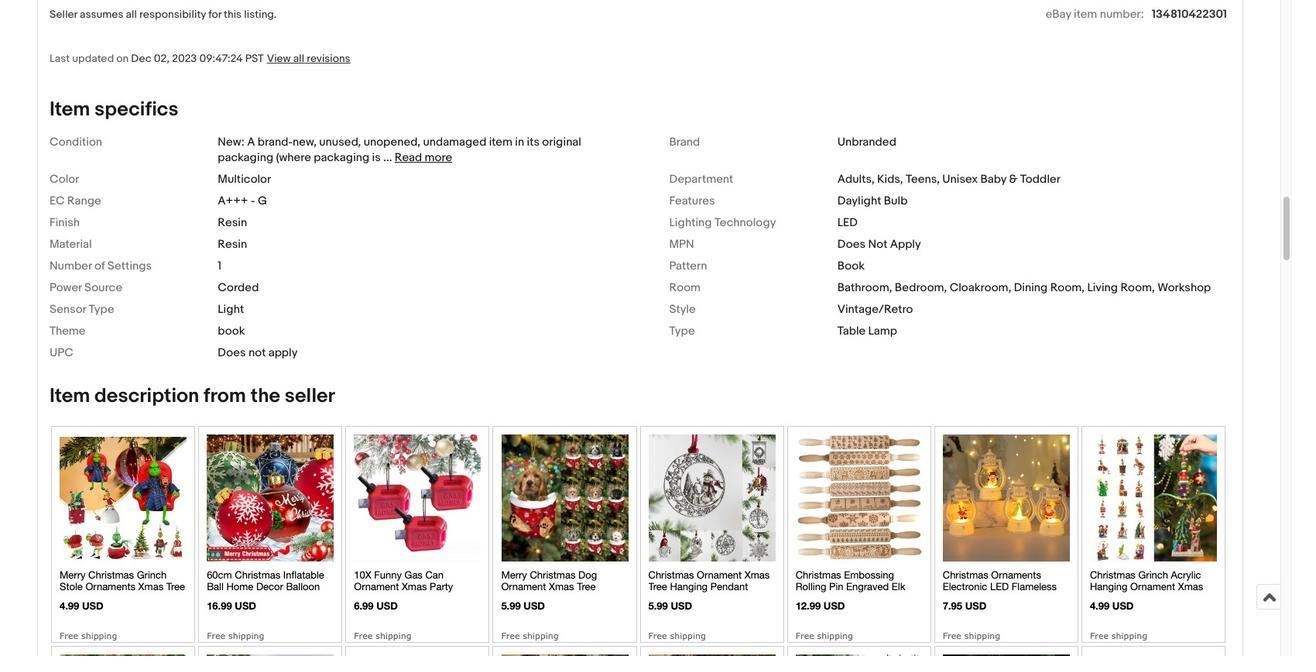 Task type: describe. For each thing, give the bounding box(es) containing it.
table lamp
[[838, 324, 898, 339]]

does not apply
[[838, 237, 922, 252]]

features
[[670, 194, 716, 209]]

brand-
[[258, 135, 293, 150]]

led
[[838, 216, 858, 230]]

not
[[869, 237, 888, 252]]

unisex
[[943, 172, 979, 187]]

a+++ - g
[[218, 194, 267, 209]]

ec range
[[50, 194, 101, 209]]

table
[[838, 324, 866, 339]]

last updated on dec 02, 2023 09:47:24 pst view all revisions
[[50, 52, 351, 65]]

condition
[[50, 135, 102, 150]]

source
[[84, 281, 122, 295]]

original
[[543, 135, 582, 150]]

...
[[384, 150, 392, 165]]

adults,
[[838, 172, 875, 187]]

is
[[372, 150, 381, 165]]

dec
[[131, 52, 152, 65]]

apply
[[891, 237, 922, 252]]

resin for finish
[[218, 216, 247, 230]]

1
[[218, 259, 222, 274]]

theme
[[50, 324, 86, 339]]

new,
[[293, 135, 317, 150]]

pst
[[245, 52, 264, 65]]

1 horizontal spatial item
[[1075, 7, 1098, 22]]

settings
[[108, 259, 152, 274]]

range
[[67, 194, 101, 209]]

does not apply
[[218, 346, 298, 360]]

sensor
[[50, 302, 86, 317]]

brand
[[670, 135, 700, 150]]

light
[[218, 302, 244, 317]]

its
[[527, 135, 540, 150]]

kids,
[[878, 172, 904, 187]]

on
[[116, 52, 129, 65]]

in
[[515, 135, 525, 150]]

specifics
[[95, 98, 179, 122]]

living
[[1088, 281, 1119, 295]]

new: a brand-new, unused, unopened, undamaged item in its original packaging (where packaging is ...
[[218, 135, 582, 165]]

&
[[1010, 172, 1018, 187]]

style
[[670, 302, 696, 317]]

a
[[247, 135, 255, 150]]

number of settings
[[50, 259, 152, 274]]

a+++
[[218, 194, 248, 209]]

number
[[50, 259, 92, 274]]

toddler
[[1021, 172, 1061, 187]]

cloakroom,
[[950, 281, 1012, 295]]

from
[[204, 384, 246, 408]]

this
[[224, 8, 242, 21]]

read more button
[[395, 150, 453, 165]]

book
[[838, 259, 865, 274]]

read
[[395, 150, 422, 165]]

seller assumes all responsibility for this listing.
[[50, 8, 277, 21]]

2 packaging from the left
[[314, 150, 370, 165]]

item specifics
[[50, 98, 179, 122]]

new:
[[218, 135, 245, 150]]

0 horizontal spatial type
[[89, 302, 114, 317]]

not
[[249, 346, 266, 360]]

material
[[50, 237, 92, 252]]

2023
[[172, 52, 197, 65]]

item inside new: a brand-new, unused, unopened, undamaged item in its original packaging (where packaging is ...
[[489, 135, 513, 150]]

power
[[50, 281, 82, 295]]

more
[[425, 150, 453, 165]]

unused,
[[319, 135, 361, 150]]

1 room, from the left
[[1051, 281, 1085, 295]]

daylight
[[838, 194, 882, 209]]

1 packaging from the left
[[218, 150, 274, 165]]

undamaged
[[423, 135, 487, 150]]

pattern
[[670, 259, 708, 274]]

ebay
[[1046, 7, 1072, 22]]

does for does not apply
[[218, 346, 246, 360]]

apply
[[269, 346, 298, 360]]

0 horizontal spatial all
[[126, 8, 137, 21]]

bathroom, bedroom, cloakroom, dining room, living room, workshop
[[838, 281, 1212, 295]]

multicolor
[[218, 172, 271, 187]]

baby
[[981, 172, 1007, 187]]

read more
[[395, 150, 453, 165]]

daylight bulb
[[838, 194, 908, 209]]

unopened,
[[364, 135, 421, 150]]



Task type: vqa. For each thing, say whether or not it's contained in the screenshot.
the bottommost New
no



Task type: locate. For each thing, give the bounding box(es) containing it.
0 horizontal spatial room,
[[1051, 281, 1085, 295]]

2 item from the top
[[50, 384, 90, 408]]

seller
[[50, 8, 77, 21]]

item left in
[[489, 135, 513, 150]]

technology
[[715, 216, 777, 230]]

room, left living
[[1051, 281, 1085, 295]]

0 vertical spatial does
[[838, 237, 866, 252]]

item down upc
[[50, 384, 90, 408]]

listing.
[[244, 8, 277, 21]]

lighting
[[670, 216, 712, 230]]

g
[[258, 194, 267, 209]]

power source
[[50, 281, 122, 295]]

1 resin from the top
[[218, 216, 247, 230]]

view all revisions link
[[264, 51, 351, 66]]

09:47:24
[[199, 52, 243, 65]]

(where
[[276, 150, 311, 165]]

type down "style" at the right top of the page
[[670, 324, 695, 339]]

bathroom,
[[838, 281, 893, 295]]

room,
[[1051, 281, 1085, 295], [1121, 281, 1156, 295]]

revisions
[[307, 52, 351, 65]]

lighting technology
[[670, 216, 777, 230]]

packaging down a
[[218, 150, 274, 165]]

item
[[1075, 7, 1098, 22], [489, 135, 513, 150]]

item
[[50, 98, 90, 122], [50, 384, 90, 408]]

bulb
[[885, 194, 908, 209]]

1 vertical spatial item
[[489, 135, 513, 150]]

1 vertical spatial item
[[50, 384, 90, 408]]

department
[[670, 172, 734, 187]]

resin
[[218, 216, 247, 230], [218, 237, 247, 252]]

last
[[50, 52, 70, 65]]

updated
[[72, 52, 114, 65]]

1 vertical spatial resin
[[218, 237, 247, 252]]

0 vertical spatial all
[[126, 8, 137, 21]]

does for does not apply
[[838, 237, 866, 252]]

does up book
[[838, 237, 866, 252]]

teens,
[[906, 172, 940, 187]]

resin for material
[[218, 237, 247, 252]]

description
[[95, 384, 199, 408]]

0 horizontal spatial packaging
[[218, 150, 274, 165]]

vintage/retro
[[838, 302, 914, 317]]

color
[[50, 172, 79, 187]]

1 vertical spatial does
[[218, 346, 246, 360]]

for
[[209, 8, 222, 21]]

item up condition
[[50, 98, 90, 122]]

view
[[267, 52, 291, 65]]

the
[[251, 384, 280, 408]]

upc
[[50, 346, 73, 360]]

dining
[[1015, 281, 1048, 295]]

0 vertical spatial resin
[[218, 216, 247, 230]]

item for item specifics
[[50, 98, 90, 122]]

does down book
[[218, 346, 246, 360]]

workshop
[[1158, 281, 1212, 295]]

0 vertical spatial item
[[1075, 7, 1098, 22]]

lamp
[[869, 324, 898, 339]]

1 horizontal spatial type
[[670, 324, 695, 339]]

1 item from the top
[[50, 98, 90, 122]]

2 room, from the left
[[1121, 281, 1156, 295]]

responsibility
[[139, 8, 206, 21]]

134810422301
[[1153, 7, 1228, 22]]

0 vertical spatial item
[[50, 98, 90, 122]]

0 horizontal spatial item
[[489, 135, 513, 150]]

1 vertical spatial type
[[670, 324, 695, 339]]

2 resin from the top
[[218, 237, 247, 252]]

packaging
[[218, 150, 274, 165], [314, 150, 370, 165]]

type
[[89, 302, 114, 317], [670, 324, 695, 339]]

packaging down unused,
[[314, 150, 370, 165]]

assumes
[[80, 8, 124, 21]]

corded
[[218, 281, 259, 295]]

all right view on the top left of the page
[[293, 52, 305, 65]]

02,
[[154, 52, 170, 65]]

item right ebay
[[1075, 7, 1098, 22]]

of
[[95, 259, 105, 274]]

room, right living
[[1121, 281, 1156, 295]]

1 horizontal spatial packaging
[[314, 150, 370, 165]]

all
[[126, 8, 137, 21], [293, 52, 305, 65]]

number:
[[1101, 7, 1145, 22]]

all right assumes
[[126, 8, 137, 21]]

seller
[[285, 384, 335, 408]]

item description from the seller
[[50, 384, 335, 408]]

item for item description from the seller
[[50, 384, 90, 408]]

book
[[218, 324, 245, 339]]

resin up the 1
[[218, 237, 247, 252]]

unbranded
[[838, 135, 897, 150]]

1 horizontal spatial room,
[[1121, 281, 1156, 295]]

adults, kids, teens, unisex baby & toddler
[[838, 172, 1061, 187]]

finish
[[50, 216, 80, 230]]

does
[[838, 237, 866, 252], [218, 346, 246, 360]]

resin down a+++
[[218, 216, 247, 230]]

bedroom,
[[895, 281, 948, 295]]

0 horizontal spatial does
[[218, 346, 246, 360]]

type down source
[[89, 302, 114, 317]]

0 vertical spatial type
[[89, 302, 114, 317]]

sensor type
[[50, 302, 114, 317]]

ec
[[50, 194, 65, 209]]

1 horizontal spatial does
[[838, 237, 866, 252]]

1 horizontal spatial all
[[293, 52, 305, 65]]

-
[[251, 194, 255, 209]]

1 vertical spatial all
[[293, 52, 305, 65]]

room
[[670, 281, 701, 295]]

ebay item number: 134810422301
[[1046, 7, 1228, 22]]



